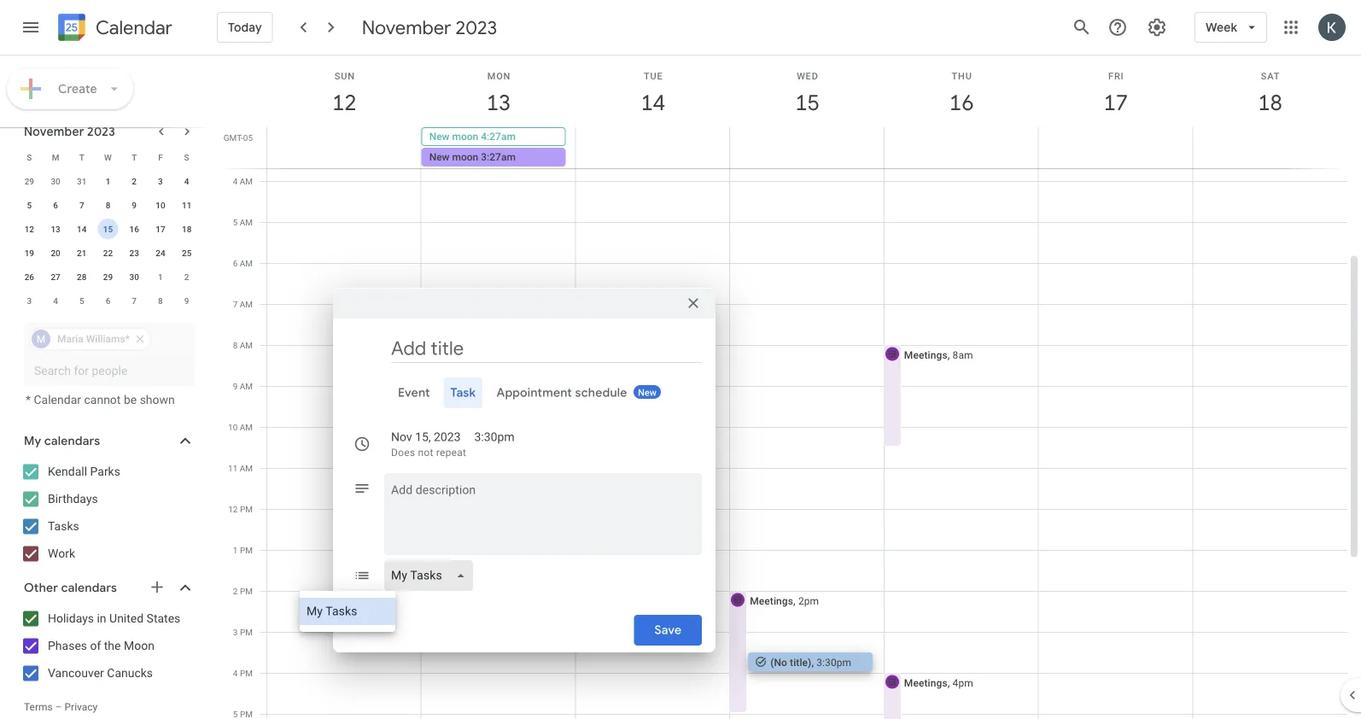 Task type: vqa. For each thing, say whether or not it's contained in the screenshot.
middle 2023
yes



Task type: locate. For each thing, give the bounding box(es) containing it.
am down the '6 am'
[[240, 299, 253, 309]]

30 for october 30 element
[[51, 176, 60, 186]]

new
[[638, 387, 657, 398]]

8 am from the top
[[240, 463, 253, 473]]

meetings for meetings , 4pm
[[905, 677, 948, 689]]

5 up 12 'element'
[[27, 199, 32, 210]]

states
[[147, 611, 181, 625]]

my calendars
[[24, 433, 100, 449]]

1 horizontal spatial 17
[[1103, 88, 1128, 117]]

17 inside november 2023 "grid"
[[156, 223, 165, 234]]

1 vertical spatial 13
[[51, 223, 60, 234]]

18 up 25 in the left top of the page
[[182, 223, 192, 234]]

, left 9am
[[485, 390, 487, 402]]

Add title text field
[[391, 336, 702, 361]]

0 horizontal spatial 1
[[106, 176, 110, 186]]

row containing 3
[[16, 288, 200, 312]]

1 vertical spatial 11
[[228, 463, 238, 473]]

2pm
[[799, 595, 819, 607]]

, left 4pm
[[948, 677, 950, 689]]

grid
[[219, 17, 1362, 719]]

29 down 22
[[103, 271, 113, 282]]

2 vertical spatial 3
[[233, 627, 238, 637]]

1 t from the left
[[79, 152, 84, 162]]

0 horizontal spatial 16
[[129, 223, 139, 234]]

moon left 3:27am
[[452, 151, 479, 163]]

s right f
[[184, 152, 189, 162]]

17 up 24
[[156, 223, 165, 234]]

nov
[[391, 430, 412, 444]]

11 inside november 2023 "grid"
[[182, 199, 192, 210]]

1 horizontal spatial t
[[132, 152, 137, 162]]

1 horizontal spatial 10
[[228, 422, 238, 432]]

11 down 10 am
[[228, 463, 238, 473]]

1 horizontal spatial 7
[[132, 295, 137, 305]]

2 horizontal spatial 5
[[233, 217, 238, 227]]

3 pm from the top
[[240, 586, 253, 596]]

am down '9 am'
[[240, 422, 253, 432]]

18 element
[[177, 218, 197, 239]]

0 horizontal spatial calendar
[[34, 393, 81, 407]]

3 for the december 3 element
[[27, 295, 32, 305]]

1 horizontal spatial 8
[[158, 295, 163, 305]]

am for 9 am
[[240, 381, 253, 391]]

0 vertical spatial 8
[[106, 199, 110, 210]]

12 down 11 am
[[228, 504, 238, 514]]

5 am from the top
[[240, 340, 253, 350]]

7 am from the top
[[240, 422, 253, 432]]

,
[[948, 349, 950, 361], [485, 390, 487, 402], [794, 595, 796, 607], [812, 657, 814, 669], [948, 677, 950, 689]]

2 for december 2 element
[[184, 271, 189, 282]]

meetings for meetings , 9am
[[441, 390, 485, 402]]

3:30pm inside "grid"
[[817, 657, 852, 669]]

, right (no
[[812, 657, 814, 669]]

, for meetings , 9am
[[485, 390, 487, 402]]

15 cell
[[95, 217, 121, 241]]

8 inside "grid"
[[233, 340, 238, 350]]

3 up 10 'element'
[[158, 176, 163, 186]]

11 for 11 am
[[228, 463, 238, 473]]

4 am from the top
[[240, 299, 253, 309]]

15
[[794, 88, 819, 117], [103, 223, 113, 234]]

1 pm from the top
[[240, 504, 253, 514]]

30 down m
[[51, 176, 60, 186]]

25 element
[[177, 242, 197, 263]]

0 vertical spatial 6
[[53, 199, 58, 210]]

meetings left 2pm
[[750, 595, 794, 607]]

, left '8am'
[[948, 349, 950, 361]]

pm up 1 pm
[[240, 504, 253, 514]]

calendar up create
[[96, 16, 172, 40]]

0 vertical spatial 10
[[156, 199, 165, 210]]

0 vertical spatial 17
[[1103, 88, 1128, 117]]

other calendars
[[24, 580, 117, 595]]

1 vertical spatial 16
[[129, 223, 139, 234]]

1 vertical spatial november
[[24, 123, 84, 139]]

1 vertical spatial 29
[[103, 271, 113, 282]]

1 vertical spatial 15
[[103, 223, 113, 234]]

my
[[24, 433, 41, 449]]

30 down 23 at the left top of the page
[[129, 271, 139, 282]]

8 down december 1 element
[[158, 295, 163, 305]]

2023 up w at top
[[87, 123, 115, 139]]

13 inside 'element'
[[51, 223, 60, 234]]

1 vertical spatial calendar
[[34, 393, 81, 407]]

4 down 27 element at the left
[[53, 295, 58, 305]]

1 horizontal spatial 15
[[794, 88, 819, 117]]

fri
[[1109, 70, 1125, 81]]

5 down 28 element
[[79, 295, 84, 305]]

1 am from the top
[[240, 176, 253, 186]]

w
[[104, 152, 112, 162]]

3:30pm right title)
[[817, 657, 852, 669]]

am up the '6 am'
[[240, 217, 253, 227]]

0 vertical spatial 9
[[132, 199, 137, 210]]

22 element
[[98, 242, 118, 263]]

december 6 element
[[98, 290, 118, 311]]

am up 12 pm
[[240, 463, 253, 473]]

1 horizontal spatial 2
[[184, 271, 189, 282]]

0 vertical spatial 16
[[949, 88, 973, 117]]

2 t from the left
[[132, 152, 137, 162]]

16 down "thu" in the top of the page
[[949, 88, 973, 117]]

8
[[106, 199, 110, 210], [158, 295, 163, 305], [233, 340, 238, 350]]

am down 8 am
[[240, 381, 253, 391]]

17 down fri
[[1103, 88, 1128, 117]]

10 up 11 am
[[228, 422, 238, 432]]

3:30pm down 9am
[[475, 430, 515, 444]]

1 horizontal spatial 11
[[228, 463, 238, 473]]

gmt-
[[224, 132, 243, 143]]

am for 8 am
[[240, 340, 253, 350]]

1 up december 8 element
[[158, 271, 163, 282]]

14 link
[[634, 83, 673, 122]]

other calendars list
[[3, 605, 212, 687]]

23
[[129, 247, 139, 258]]

0 vertical spatial november
[[362, 15, 451, 39]]

am up 5 am
[[240, 176, 253, 186]]

1 horizontal spatial 13
[[486, 88, 510, 117]]

0 vertical spatial 12
[[331, 88, 356, 117]]

0 horizontal spatial 18
[[182, 223, 192, 234]]

meetings , 9am
[[441, 390, 511, 402]]

6 am from the top
[[240, 381, 253, 391]]

18 link
[[1251, 83, 1291, 122]]

4 for 4 am
[[233, 176, 238, 186]]

1 vertical spatial 9
[[184, 295, 189, 305]]

gmt-05
[[224, 132, 253, 143]]

december 3 element
[[19, 290, 40, 311]]

0 vertical spatial new
[[429, 131, 450, 143]]

holidays
[[48, 611, 94, 625]]

2 s from the left
[[184, 152, 189, 162]]

3
[[158, 176, 163, 186], [27, 295, 32, 305], [233, 627, 238, 637]]

meetings left '8am'
[[905, 349, 948, 361]]

pm down 2 pm at the left bottom of the page
[[240, 627, 253, 637]]

row group
[[16, 169, 200, 312]]

7 inside "grid"
[[233, 299, 238, 309]]

0 vertical spatial 1
[[106, 176, 110, 186]]

18 down sat
[[1258, 88, 1282, 117]]

23 element
[[124, 242, 145, 263]]

moon left 4:27am
[[452, 131, 479, 143]]

10
[[156, 199, 165, 210], [228, 422, 238, 432]]

pm up 2 pm at the left bottom of the page
[[240, 545, 253, 555]]

does not repeat
[[391, 447, 467, 459]]

2 vertical spatial 6
[[106, 295, 110, 305]]

vancouver
[[48, 666, 104, 680]]

1 vertical spatial 30
[[129, 271, 139, 282]]

3:27am
[[481, 151, 516, 163]]

8 up 15 element
[[106, 199, 110, 210]]

2 vertical spatial 2
[[233, 586, 238, 596]]

0 vertical spatial moon
[[452, 131, 479, 143]]

am for 10 am
[[240, 422, 253, 432]]

10 inside 'element'
[[156, 199, 165, 210]]

parks
[[90, 464, 120, 478]]

october 29 element
[[19, 170, 40, 191]]

0 vertical spatial 30
[[51, 176, 60, 186]]

2 up 16 element
[[132, 176, 137, 186]]

am up 7 am
[[240, 258, 253, 268]]

mon 13
[[486, 70, 511, 117]]

calendar right *
[[34, 393, 81, 407]]

0 horizontal spatial t
[[79, 152, 84, 162]]

14 up 21
[[77, 223, 87, 234]]

0 horizontal spatial 3:30pm
[[475, 430, 515, 444]]

sun 12
[[331, 70, 356, 117]]

2 horizontal spatial 7
[[233, 299, 238, 309]]

2 am from the top
[[240, 217, 253, 227]]

8 for december 8 element
[[158, 295, 163, 305]]

1 vertical spatial 6
[[233, 258, 238, 268]]

new moon 4:27am new moon 3:27am
[[429, 131, 516, 163]]

kendall
[[48, 464, 87, 478]]

row
[[260, 17, 1348, 719], [260, 127, 1362, 168], [16, 145, 200, 169], [16, 169, 200, 193], [16, 193, 200, 217], [16, 217, 200, 241], [16, 241, 200, 264], [16, 264, 200, 288], [16, 288, 200, 312]]

0 vertical spatial 2
[[132, 176, 137, 186]]

s
[[27, 152, 32, 162], [184, 152, 189, 162]]

0 vertical spatial 11
[[182, 199, 192, 210]]

13 element
[[45, 218, 66, 239]]

6 for 'december 6' element
[[106, 295, 110, 305]]

10 element
[[150, 194, 171, 215]]

4 up 11 element
[[184, 176, 189, 186]]

8am
[[953, 349, 974, 361]]

row containing 19
[[16, 241, 200, 264]]

november 2023 up m
[[24, 123, 115, 139]]

1 horizontal spatial 5
[[79, 295, 84, 305]]

3 pm
[[233, 627, 253, 637]]

1 horizontal spatial november 2023
[[362, 15, 498, 39]]

1 horizontal spatial 14
[[640, 88, 665, 117]]

16 link
[[943, 83, 982, 122]]

0 horizontal spatial 10
[[156, 199, 165, 210]]

f
[[158, 152, 163, 162]]

week button
[[1195, 7, 1268, 48]]

2 vertical spatial 8
[[233, 340, 238, 350]]

1 for 1 pm
[[233, 545, 238, 555]]

7 for the december 7 element
[[132, 295, 137, 305]]

row containing s
[[16, 145, 200, 169]]

t left f
[[132, 152, 137, 162]]

29 for 29 element
[[103, 271, 113, 282]]

9 up 16 element
[[132, 199, 137, 210]]

6 inside 'december 6' element
[[106, 295, 110, 305]]

5 up the '6 am'
[[233, 217, 238, 227]]

am down 7 am
[[240, 340, 253, 350]]

1 vertical spatial calendars
[[61, 580, 117, 595]]

does
[[391, 447, 415, 459]]

9 for december 9 element at the top
[[184, 295, 189, 305]]

9 down december 2 element
[[184, 295, 189, 305]]

2 horizontal spatial 2
[[233, 586, 238, 596]]

7 down 30 element
[[132, 295, 137, 305]]

calendars up in
[[61, 580, 117, 595]]

calendars up kendall
[[44, 433, 100, 449]]

title)
[[790, 657, 812, 669]]

13 up 20
[[51, 223, 60, 234]]

15 up 22
[[103, 223, 113, 234]]

tue
[[644, 70, 663, 81]]

8 up '9 am'
[[233, 340, 238, 350]]

3 am from the top
[[240, 258, 253, 268]]

6 inside "grid"
[[233, 258, 238, 268]]

2 down the 25 element
[[184, 271, 189, 282]]

1 vertical spatial 2023
[[87, 123, 115, 139]]

0 horizontal spatial november
[[24, 123, 84, 139]]

1 vertical spatial 3:30pm
[[817, 657, 852, 669]]

4 up 5 am
[[233, 176, 238, 186]]

1 pm
[[233, 545, 253, 555]]

*
[[26, 393, 31, 407]]

1 horizontal spatial 12
[[228, 504, 238, 514]]

pm
[[240, 504, 253, 514], [240, 545, 253, 555], [240, 586, 253, 596], [240, 627, 253, 637], [240, 668, 253, 678]]

1 horizontal spatial 16
[[949, 88, 973, 117]]

, left 2pm
[[794, 595, 796, 607]]

be
[[124, 393, 137, 407]]

2 new from the top
[[429, 151, 450, 163]]

0 horizontal spatial 13
[[51, 223, 60, 234]]

2 vertical spatial 9
[[233, 381, 238, 391]]

4 for december 4 element on the top left of page
[[53, 295, 58, 305]]

0 horizontal spatial 29
[[24, 176, 34, 186]]

4:27am
[[481, 131, 516, 143]]

meetings left 4pm
[[905, 677, 948, 689]]

13 inside the mon 13
[[486, 88, 510, 117]]

new up 'new moon 3:27am' 'button'
[[429, 131, 450, 143]]

1 horizontal spatial s
[[184, 152, 189, 162]]

2023 up mon
[[456, 15, 498, 39]]

moon
[[452, 131, 479, 143], [452, 151, 479, 163]]

thu 16
[[949, 70, 973, 117]]

29 for 'october 29' element
[[24, 176, 34, 186]]

2 up 3 pm
[[233, 586, 238, 596]]

am for 11 am
[[240, 463, 253, 473]]

0 vertical spatial 2023
[[456, 15, 498, 39]]

Search for people text field
[[34, 355, 185, 386]]

2 vertical spatial 12
[[228, 504, 238, 514]]

1 vertical spatial 2
[[184, 271, 189, 282]]

6 up 7 am
[[233, 258, 238, 268]]

1 vertical spatial 1
[[158, 271, 163, 282]]

2
[[132, 176, 137, 186], [184, 271, 189, 282], [233, 586, 238, 596]]

None field
[[384, 560, 480, 591]]

0 horizontal spatial 8
[[106, 199, 110, 210]]

december 4 element
[[45, 290, 66, 311]]

1 vertical spatial new
[[429, 151, 450, 163]]

1 new from the top
[[429, 131, 450, 143]]

row containing new moon 4:27am
[[260, 127, 1362, 168]]

2023 up repeat
[[434, 430, 461, 444]]

12 inside 'element'
[[24, 223, 34, 234]]

0 horizontal spatial 2
[[132, 176, 137, 186]]

18 inside november 2023 "grid"
[[182, 223, 192, 234]]

vancouver canucks
[[48, 666, 153, 680]]

3 down 2 pm at the left bottom of the page
[[233, 627, 238, 637]]

s up 'october 29' element
[[27, 152, 32, 162]]

1 vertical spatial 17
[[156, 223, 165, 234]]

0 vertical spatial 13
[[486, 88, 510, 117]]

17
[[1103, 88, 1128, 117], [156, 223, 165, 234]]

1 vertical spatial november 2023
[[24, 123, 115, 139]]

2 horizontal spatial 3
[[233, 627, 238, 637]]

row containing 12
[[16, 217, 200, 241]]

1 horizontal spatial 3:30pm
[[817, 657, 852, 669]]

shown
[[140, 393, 175, 407]]

2 horizontal spatial 9
[[233, 381, 238, 391]]

21 element
[[72, 242, 92, 263]]

row inside "grid"
[[260, 127, 1362, 168]]

12 for 12 pm
[[228, 504, 238, 514]]

0 horizontal spatial 11
[[182, 199, 192, 210]]

7
[[79, 199, 84, 210], [132, 295, 137, 305], [233, 299, 238, 309]]

1 vertical spatial 12
[[24, 223, 34, 234]]

12 up 19
[[24, 223, 34, 234]]

7 down the '6 am'
[[233, 299, 238, 309]]

6 down 29 element
[[106, 295, 110, 305]]

12 link
[[325, 83, 364, 122]]

0 horizontal spatial 30
[[51, 176, 60, 186]]

cell
[[267, 17, 422, 719], [420, 17, 576, 719], [574, 17, 731, 719], [729, 17, 885, 719], [883, 17, 1039, 719], [1039, 17, 1194, 719], [1194, 17, 1348, 719], [267, 127, 422, 168], [422, 127, 576, 168], [576, 127, 730, 168], [730, 127, 885, 168], [885, 127, 1039, 168], [1039, 127, 1193, 168], [1193, 127, 1347, 168]]

4 pm from the top
[[240, 627, 253, 637]]

18
[[1258, 88, 1282, 117], [182, 223, 192, 234]]

14 element
[[72, 218, 92, 239]]

2 horizontal spatial 1
[[233, 545, 238, 555]]

1 down w at top
[[106, 176, 110, 186]]

9 am
[[233, 381, 253, 391]]

add other calendars image
[[149, 578, 166, 595]]

6 down october 30 element
[[53, 199, 58, 210]]

3 down 26 element
[[27, 295, 32, 305]]

new
[[429, 131, 450, 143], [429, 151, 450, 163]]

9 inside "grid"
[[233, 381, 238, 391]]

0 vertical spatial 15
[[794, 88, 819, 117]]

12
[[331, 88, 356, 117], [24, 223, 34, 234], [228, 504, 238, 514]]

–
[[55, 701, 62, 713]]

29 left october 30 element
[[24, 176, 34, 186]]

6 am
[[233, 258, 253, 268]]

phases
[[48, 639, 87, 653]]

1 horizontal spatial 30
[[129, 271, 139, 282]]

19 element
[[19, 242, 40, 263]]

tab list
[[347, 378, 702, 408]]

t up october 31 element
[[79, 152, 84, 162]]

terms – privacy
[[24, 701, 98, 713]]

0 vertical spatial 29
[[24, 176, 34, 186]]

november 2023
[[362, 15, 498, 39], [24, 123, 115, 139]]

12 down 'sun'
[[331, 88, 356, 117]]

14 down the tue
[[640, 88, 665, 117]]

meetings for meetings , 8am
[[905, 349, 948, 361]]

0 vertical spatial calendars
[[44, 433, 100, 449]]

0 horizontal spatial 14
[[77, 223, 87, 234]]

7 up 14 element
[[79, 199, 84, 210]]

2 vertical spatial 1
[[233, 545, 238, 555]]

15 inside wed 15
[[794, 88, 819, 117]]

11 element
[[177, 194, 197, 215]]

appointment
[[497, 385, 572, 401]]

2 vertical spatial 2023
[[434, 430, 461, 444]]

1 down 12 pm
[[233, 545, 238, 555]]

11 inside "grid"
[[228, 463, 238, 473]]

5 inside "grid"
[[233, 217, 238, 227]]

15 down wed
[[794, 88, 819, 117]]

tasks
[[48, 519, 79, 533]]

1 inside "grid"
[[233, 545, 238, 555]]

task list list box
[[300, 591, 396, 632]]

13 down mon
[[486, 88, 510, 117]]

0 horizontal spatial 17
[[156, 223, 165, 234]]

4
[[184, 176, 189, 186], [233, 176, 238, 186], [53, 295, 58, 305], [233, 668, 238, 678]]

pm down 3 pm
[[240, 668, 253, 678]]

tab list containing event
[[347, 378, 702, 408]]

10 inside "grid"
[[228, 422, 238, 432]]

2 horizontal spatial 6
[[233, 258, 238, 268]]

pm up 3 pm
[[240, 586, 253, 596]]

16 up 23 at the left top of the page
[[129, 223, 139, 234]]

28
[[77, 271, 87, 282]]

9 up 10 am
[[233, 381, 238, 391]]

8 for 8 am
[[233, 340, 238, 350]]

0 horizontal spatial 5
[[27, 199, 32, 210]]

27 element
[[45, 266, 66, 287]]

calendar inside search box
[[34, 393, 81, 407]]

6 for 6 am
[[233, 258, 238, 268]]

am for 5 am
[[240, 217, 253, 227]]

2 horizontal spatial 8
[[233, 340, 238, 350]]

29
[[24, 176, 34, 186], [103, 271, 113, 282]]

28 element
[[72, 266, 92, 287]]

4 down 3 pm
[[233, 668, 238, 678]]

november 2023 up mon
[[362, 15, 498, 39]]

meetings left 9am
[[441, 390, 485, 402]]

1 vertical spatial 18
[[182, 223, 192, 234]]

Add description text field
[[384, 480, 702, 542]]

5 pm from the top
[[240, 668, 253, 678]]

0 horizontal spatial 3
[[27, 295, 32, 305]]

canucks
[[107, 666, 153, 680]]

am for 7 am
[[240, 299, 253, 309]]

0 vertical spatial 14
[[640, 88, 665, 117]]

10 up 17 element
[[156, 199, 165, 210]]

11 up the 18 element
[[182, 199, 192, 210]]

new element
[[634, 385, 661, 399]]

new down new moon 4:27am button
[[429, 151, 450, 163]]

december 2 element
[[177, 266, 197, 287]]

other
[[24, 580, 58, 595]]

the
[[104, 639, 121, 653]]

2 pm from the top
[[240, 545, 253, 555]]

1 vertical spatial 10
[[228, 422, 238, 432]]

sat
[[1262, 70, 1281, 81]]



Task type: describe. For each thing, give the bounding box(es) containing it.
* calendar cannot be shown
[[26, 393, 175, 407]]

0 horizontal spatial november 2023
[[24, 123, 115, 139]]

11 am
[[228, 463, 253, 473]]

december 9 element
[[177, 290, 197, 311]]

meetings , 2pm
[[750, 595, 819, 607]]

, for meetings , 4pm
[[948, 677, 950, 689]]

0 vertical spatial 3:30pm
[[475, 430, 515, 444]]

event button
[[391, 378, 437, 408]]

settings menu image
[[1148, 17, 1168, 38]]

schedule
[[575, 385, 628, 401]]

october 30 element
[[45, 170, 66, 191]]

pm for 12 pm
[[240, 504, 253, 514]]

1 moon from the top
[[452, 131, 479, 143]]

today
[[228, 20, 262, 35]]

0 vertical spatial november 2023
[[362, 15, 498, 39]]

11 for 11
[[182, 199, 192, 210]]

pm for 3 pm
[[240, 627, 253, 637]]

repeat
[[436, 447, 467, 459]]

4 am
[[233, 176, 253, 186]]

4pm
[[953, 677, 974, 689]]

1 horizontal spatial 18
[[1258, 88, 1282, 117]]

(no title) , 3:30pm
[[771, 657, 852, 669]]

17 element
[[150, 218, 171, 239]]

2 horizontal spatial 12
[[331, 88, 356, 117]]

task button
[[444, 378, 483, 408]]

31
[[77, 176, 87, 186]]

october 31 element
[[72, 170, 92, 191]]

5 for december 5 element
[[79, 295, 84, 305]]

12 pm
[[228, 504, 253, 514]]

29 element
[[98, 266, 118, 287]]

16 inside november 2023 "grid"
[[129, 223, 139, 234]]

12 element
[[19, 218, 40, 239]]

4 pm
[[233, 668, 253, 678]]

15,
[[415, 430, 431, 444]]

december 1 element
[[150, 266, 171, 287]]

0 vertical spatial 5
[[27, 199, 32, 210]]

birthdays
[[48, 492, 98, 506]]

24
[[156, 247, 165, 258]]

december 8 element
[[150, 290, 171, 311]]

, for meetings , 2pm
[[794, 595, 796, 607]]

privacy
[[65, 701, 98, 713]]

14 inside 14 element
[[77, 223, 87, 234]]

0 vertical spatial calendar
[[96, 16, 172, 40]]

pm for 2 pm
[[240, 586, 253, 596]]

fri 17
[[1103, 70, 1128, 117]]

4 for 4 pm
[[233, 668, 238, 678]]

pm for 1 pm
[[240, 545, 253, 555]]

december 5 element
[[72, 290, 92, 311]]

sun
[[335, 70, 355, 81]]

december 7 element
[[124, 290, 145, 311]]

kendall parks
[[48, 464, 120, 478]]

row containing 29
[[16, 169, 200, 193]]

5 for 5 am
[[233, 217, 238, 227]]

not
[[418, 447, 434, 459]]

3 for 3 pm
[[233, 627, 238, 637]]

13 link
[[479, 83, 519, 122]]

row group containing 29
[[16, 169, 200, 312]]

14 inside "grid"
[[640, 88, 665, 117]]

10 am
[[228, 422, 253, 432]]

privacy link
[[65, 701, 98, 713]]

grid containing 12
[[219, 17, 1362, 719]]

30 for 30 element
[[129, 271, 139, 282]]

row containing 26
[[16, 264, 200, 288]]

holidays in united states
[[48, 611, 181, 625]]

2 for 2 pm
[[233, 586, 238, 596]]

9am
[[490, 390, 511, 402]]

cannot
[[84, 393, 121, 407]]

meetings , 8am
[[905, 349, 974, 361]]

15 link
[[788, 83, 827, 122]]

cell containing new moon 4:27am
[[422, 127, 576, 168]]

my tasks option
[[300, 598, 396, 625]]

wed 15
[[794, 70, 819, 117]]

row containing 5
[[16, 193, 200, 217]]

work
[[48, 546, 75, 560]]

1 for december 1 element
[[158, 271, 163, 282]]

calendar heading
[[92, 16, 172, 40]]

calendar element
[[55, 10, 172, 48]]

1 horizontal spatial 3
[[158, 176, 163, 186]]

15 element
[[98, 218, 118, 239]]

0 horizontal spatial 7
[[79, 199, 84, 210]]

(no
[[771, 657, 788, 669]]

calendars for my calendars
[[44, 433, 100, 449]]

mon
[[488, 70, 511, 81]]

new moon 3:27am button
[[422, 148, 566, 167]]

create button
[[7, 68, 133, 109]]

22
[[103, 247, 113, 258]]

17 inside "grid"
[[1103, 88, 1128, 117]]

16 element
[[124, 218, 145, 239]]

* Calendar cannot be shown search field
[[0, 316, 212, 407]]

am for 6 am
[[240, 258, 253, 268]]

of
[[90, 639, 101, 653]]

1 s from the left
[[27, 152, 32, 162]]

26 element
[[19, 266, 40, 287]]

10 for 10
[[156, 199, 165, 210]]

in
[[97, 611, 106, 625]]

appointment schedule
[[497, 385, 628, 401]]

20 element
[[45, 242, 66, 263]]

my calendars list
[[3, 458, 212, 567]]

24 element
[[150, 242, 171, 263]]

8 am
[[233, 340, 253, 350]]

task
[[451, 385, 476, 401]]

november 2023 grid
[[16, 145, 200, 312]]

9 for 9 am
[[233, 381, 238, 391]]

2 moon from the top
[[452, 151, 479, 163]]

meetings for meetings , 2pm
[[750, 595, 794, 607]]

7 for 7 am
[[233, 299, 238, 309]]

m
[[52, 152, 59, 162]]

sat 18
[[1258, 70, 1282, 117]]

25
[[182, 247, 192, 258]]

10 for 10 am
[[228, 422, 238, 432]]

26
[[24, 271, 34, 282]]

2 pm
[[233, 586, 253, 596]]

, for meetings , 8am
[[948, 349, 950, 361]]

new moon 4:27am button
[[422, 127, 566, 146]]

30 element
[[124, 266, 145, 287]]

pm for 4 pm
[[240, 668, 253, 678]]

support image
[[1108, 17, 1129, 38]]

15 inside cell
[[103, 223, 113, 234]]

19
[[24, 247, 34, 258]]

0 horizontal spatial 6
[[53, 199, 58, 210]]

7 am
[[233, 299, 253, 309]]

wed
[[797, 70, 819, 81]]

tue 14
[[640, 70, 665, 117]]

1 horizontal spatial november
[[362, 15, 451, 39]]

week
[[1206, 20, 1238, 35]]

nov 15, 2023
[[391, 430, 461, 444]]

main drawer image
[[21, 17, 41, 38]]

27
[[51, 271, 60, 282]]

create
[[58, 81, 97, 97]]

12 for 12 'element'
[[24, 223, 34, 234]]

05
[[243, 132, 253, 143]]

today button
[[217, 7, 273, 48]]

phases of the moon
[[48, 639, 155, 653]]

event
[[398, 385, 430, 401]]

other calendars button
[[3, 574, 212, 601]]

calendars for other calendars
[[61, 580, 117, 595]]

5 am
[[233, 217, 253, 227]]

row containing meetings
[[260, 17, 1348, 719]]

am for 4 am
[[240, 176, 253, 186]]

16 inside "grid"
[[949, 88, 973, 117]]

21
[[77, 247, 87, 258]]

terms link
[[24, 701, 53, 713]]



